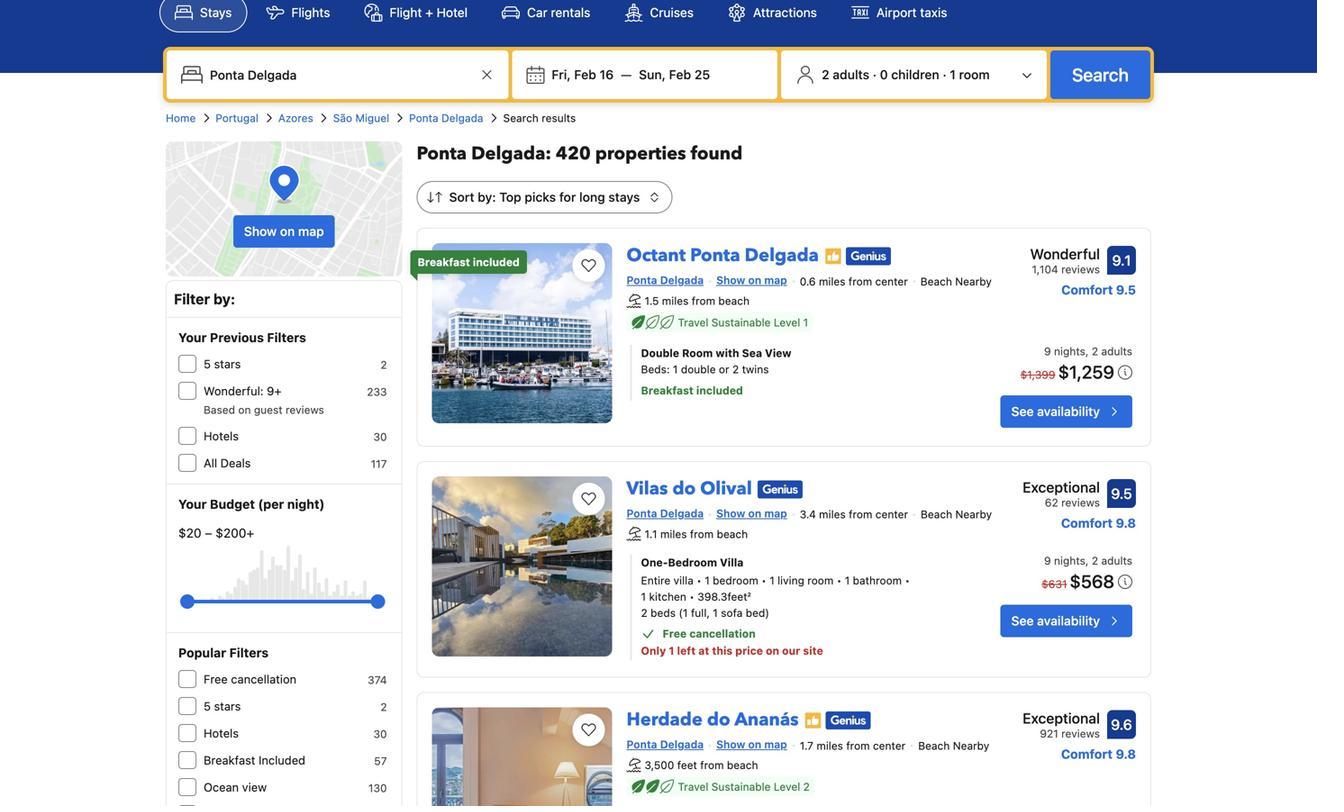 Task type: locate. For each thing, give the bounding box(es) containing it.
1.7 miles from center
[[800, 740, 906, 752]]

1 vertical spatial 9.8
[[1116, 747, 1136, 762]]

1 5 from the top
[[204, 357, 211, 371]]

0 vertical spatial 30
[[373, 431, 387, 443]]

,
[[1086, 345, 1089, 358], [1086, 555, 1089, 567]]

1 feb from the left
[[574, 67, 596, 82]]

beach up villa
[[717, 528, 748, 540]]

double room with sea view link
[[641, 345, 946, 361]]

1 9 from the top
[[1044, 345, 1051, 358]]

1 vertical spatial breakfast
[[641, 384, 694, 397]]

miguel
[[355, 112, 389, 124]]

2 sustainable from the top
[[712, 781, 771, 793]]

do for olival
[[673, 476, 696, 501]]

genius discounts available at this property. image
[[846, 247, 891, 265], [846, 247, 891, 265], [758, 481, 803, 499], [758, 481, 803, 499], [826, 712, 871, 730], [826, 712, 871, 730]]

do right vilas
[[673, 476, 696, 501]]

level up double room with sea view link
[[774, 316, 800, 329]]

1 vertical spatial search
[[503, 112, 539, 124]]

vilas do olival link
[[627, 469, 752, 501]]

2 vertical spatial center
[[873, 740, 906, 752]]

0 vertical spatial see availability link
[[1001, 395, 1133, 428]]

beach up travel sustainable level 1
[[718, 294, 750, 307]]

from right feet
[[700, 759, 724, 772]]

1 see from the top
[[1012, 404, 1034, 419]]

1 vertical spatial see availability link
[[1001, 605, 1133, 638]]

• right bathroom
[[905, 575, 910, 587]]

1 vertical spatial 9 nights , 2 adults
[[1044, 555, 1133, 567]]

1 vertical spatial 5 stars
[[204, 700, 241, 713]]

adults inside 2 adults · 0 children · 1 room dropdown button
[[833, 67, 870, 82]]

25
[[695, 67, 710, 82]]

2 left 0
[[822, 67, 830, 82]]

exceptional element left scored 9.6 "element"
[[1023, 708, 1100, 730]]

1 horizontal spatial feb
[[669, 67, 691, 82]]

children
[[891, 67, 940, 82]]

1 vertical spatial by:
[[213, 291, 235, 308]]

1 5 stars from the top
[[204, 357, 241, 371]]

9.5 down 9.1
[[1116, 282, 1136, 297]]

2 9.8 from the top
[[1116, 747, 1136, 762]]

adults for delgada
[[1101, 345, 1133, 358]]

see
[[1012, 404, 1034, 419], [1012, 614, 1034, 629]]

this property is part of our preferred partner program. it's committed to providing excellent service and good value. it'll pay us a higher commission if you make a booking. image
[[824, 247, 842, 265], [824, 247, 842, 265]]

2 travel from the top
[[678, 781, 709, 793]]

2 down '374'
[[381, 701, 387, 714]]

1 horizontal spatial ·
[[943, 67, 947, 82]]

nearby left 62
[[956, 508, 992, 521]]

guest
[[254, 404, 283, 416]]

reviews inside wonderful 1,104 reviews
[[1062, 263, 1100, 276]]

0 vertical spatial cancellation
[[690, 628, 756, 640]]

0 vertical spatial free cancellation
[[663, 628, 756, 640]]

ocean view
[[204, 781, 267, 794]]

0 horizontal spatial breakfast
[[204, 754, 255, 767]]

see availability link down $1,259
[[1001, 395, 1133, 428]]

0 vertical spatial beach
[[718, 294, 750, 307]]

comfort for octant ponta delgada
[[1062, 282, 1113, 297]]

ponta delgada up 3,500
[[627, 739, 704, 751]]

delgada inside "link"
[[745, 243, 819, 268]]

1 vertical spatial nights
[[1054, 555, 1086, 567]]

from up travel sustainable level 1
[[692, 294, 715, 307]]

1 vertical spatial cancellation
[[231, 673, 297, 686]]

2 vertical spatial beach nearby
[[918, 740, 990, 752]]

delgada up 0.6
[[745, 243, 819, 268]]

herdade do ananás image
[[432, 708, 612, 806]]

exceptional element left scored 9.5 element on the right bottom
[[1023, 476, 1100, 498]]

2 see availability link from the top
[[1001, 605, 1133, 638]]

0 vertical spatial beach nearby
[[921, 275, 992, 288]]

2 vertical spatial comfort
[[1061, 747, 1113, 762]]

0 vertical spatial hotels
[[204, 429, 239, 443]]

0 vertical spatial free
[[663, 628, 687, 640]]

beach
[[718, 294, 750, 307], [717, 528, 748, 540], [727, 759, 758, 772]]

ponta delgada for octant
[[627, 274, 704, 287]]

1 horizontal spatial cancellation
[[690, 628, 756, 640]]

ponta right miguel
[[409, 112, 438, 124]]

1 inside dropdown button
[[950, 67, 956, 82]]

center up bathroom
[[876, 508, 908, 521]]

show on map for herdade do ananás
[[716, 739, 787, 751]]

availability down $1,259
[[1037, 404, 1100, 419]]

show for vilas
[[716, 507, 745, 520]]

exceptional for vilas do olival
[[1023, 479, 1100, 496]]

group
[[187, 587, 378, 616]]

5 stars down popular filters
[[204, 700, 241, 713]]

breakfast included
[[418, 256, 520, 269]]

• left bathroom
[[837, 575, 842, 587]]

nights
[[1054, 345, 1086, 358], [1054, 555, 1086, 567]]

0 vertical spatial 5 stars
[[204, 357, 241, 371]]

0 vertical spatial 9.8
[[1116, 516, 1136, 531]]

nearby left 1,104
[[955, 275, 992, 288]]

2 inside double room with sea view beds: 1 double or 2 twins breakfast included
[[733, 363, 739, 376]]

travel
[[678, 316, 709, 329], [678, 781, 709, 793]]

2 9 nights , 2 adults from the top
[[1044, 555, 1133, 567]]

hotels down based
[[204, 429, 239, 443]]

comfort down exceptional 62 reviews
[[1061, 516, 1113, 531]]

•
[[697, 575, 702, 587], [762, 575, 767, 587], [837, 575, 842, 587], [905, 575, 910, 587], [690, 591, 695, 603]]

0 vertical spatial room
[[959, 67, 990, 82]]

0 vertical spatial availability
[[1037, 404, 1100, 419]]

30 for your previous filters
[[373, 431, 387, 443]]

comfort
[[1062, 282, 1113, 297], [1061, 516, 1113, 531], [1061, 747, 1113, 762]]

cancellation down popular filters
[[231, 673, 297, 686]]

previous
[[210, 330, 264, 345]]

0 horizontal spatial free cancellation
[[204, 673, 297, 686]]

included inside double room with sea view beds: 1 double or 2 twins breakfast included
[[696, 384, 743, 397]]

9 up $1,399
[[1044, 345, 1051, 358]]

1 vertical spatial travel
[[678, 781, 709, 793]]

miles
[[819, 275, 846, 288], [662, 294, 689, 307], [819, 508, 846, 521], [660, 528, 687, 540], [817, 740, 843, 752]]

sustainable
[[712, 316, 771, 329], [712, 781, 771, 793]]

exceptional element
[[1023, 476, 1100, 498], [1023, 708, 1100, 730]]

2 vertical spatial adults
[[1101, 555, 1133, 567]]

1 level from the top
[[774, 316, 800, 329]]

16
[[600, 67, 614, 82]]

wonderful element
[[1030, 243, 1100, 265]]

your for your budget (per night)
[[178, 497, 207, 512]]

1 vertical spatial adults
[[1101, 345, 1133, 358]]

0 horizontal spatial by:
[[213, 291, 235, 308]]

1 comfort 9.8 from the top
[[1061, 516, 1136, 531]]

0 vertical spatial included
[[473, 256, 520, 269]]

1 horizontal spatial by:
[[478, 190, 496, 205]]

$1,259
[[1058, 361, 1115, 382]]

0 vertical spatial exceptional element
[[1023, 476, 1100, 498]]

1 vertical spatial 9
[[1044, 555, 1051, 567]]

1 vertical spatial beach
[[717, 528, 748, 540]]

· left 0
[[873, 67, 877, 82]]

scored 9.5 element
[[1107, 479, 1136, 508]]

0 vertical spatial nights
[[1054, 345, 1086, 358]]

comfort 9.8 down scored 9.5 element on the right bottom
[[1061, 516, 1136, 531]]

from for 1.7
[[846, 740, 870, 752]]

1 right beds:
[[673, 363, 678, 376]]

5 stars up the wonderful:
[[204, 357, 241, 371]]

search inside button
[[1072, 64, 1129, 85]]

2 9 from the top
[[1044, 555, 1051, 567]]

57
[[374, 755, 387, 768]]

5 up the wonderful:
[[204, 357, 211, 371]]

1 vertical spatial see
[[1012, 614, 1034, 629]]

from for 0.6
[[849, 275, 872, 288]]

1 vertical spatial availability
[[1037, 614, 1100, 629]]

1 vertical spatial sustainable
[[712, 781, 771, 793]]

see availability link for delgada
[[1001, 395, 1133, 428]]

do for ananás
[[707, 708, 730, 733]]

0 vertical spatial center
[[875, 275, 908, 288]]

, up $1,259
[[1086, 345, 1089, 358]]

by: for sort
[[478, 190, 496, 205]]

1.1
[[645, 528, 657, 540]]

do inside herdade do ananás link
[[707, 708, 730, 733]]

1 horizontal spatial search
[[1072, 64, 1129, 85]]

nearby for vilas do olival
[[956, 508, 992, 521]]

0 vertical spatial sustainable
[[712, 316, 771, 329]]

show
[[244, 224, 277, 239], [716, 274, 745, 287], [716, 507, 745, 520], [716, 739, 745, 751]]

see availability
[[1012, 404, 1100, 419], [1012, 614, 1100, 629]]

from
[[849, 275, 872, 288], [692, 294, 715, 307], [849, 508, 873, 521], [690, 528, 714, 540], [846, 740, 870, 752], [700, 759, 724, 772]]

2 30 from the top
[[373, 728, 387, 741]]

beach for ananás
[[918, 740, 950, 752]]

hotels
[[204, 429, 239, 443], [204, 727, 239, 740]]

breakfast for breakfast included
[[204, 754, 255, 767]]

0 vertical spatial do
[[673, 476, 696, 501]]

from right 1.7
[[846, 740, 870, 752]]

1.7
[[800, 740, 814, 752]]

see availability for octant ponta delgada
[[1012, 404, 1100, 419]]

breakfast inside double room with sea view beds: 1 double or 2 twins breakfast included
[[641, 384, 694, 397]]

9 nights , 2 adults up $1,259
[[1044, 345, 1133, 358]]

map for herdade do ananás
[[764, 739, 787, 751]]

see availability link
[[1001, 395, 1133, 428], [1001, 605, 1133, 638]]

9.1
[[1112, 252, 1131, 269]]

1 vertical spatial 30
[[373, 728, 387, 741]]

ponta delgada: 420 properties found
[[417, 141, 743, 166]]

delgada
[[442, 112, 483, 124], [745, 243, 819, 268], [660, 274, 704, 287], [660, 507, 704, 520], [660, 739, 704, 751]]

0 horizontal spatial room
[[808, 575, 834, 587]]

1 vertical spatial exceptional element
[[1023, 708, 1100, 730]]

fri, feb 16 button
[[545, 59, 621, 91]]

2 your from the top
[[178, 497, 207, 512]]

reviews inside exceptional 921 reviews
[[1062, 728, 1100, 740]]

1 vertical spatial free cancellation
[[204, 673, 297, 686]]

2 vertical spatial beach
[[918, 740, 950, 752]]

breakfast up ocean view
[[204, 754, 255, 767]]

miles for delgada
[[819, 275, 846, 288]]

beach right '1.7 miles from center'
[[918, 740, 950, 752]]

portugal
[[216, 112, 258, 124]]

delgada up feet
[[660, 739, 704, 751]]

adults left 0
[[833, 67, 870, 82]]

2 exceptional element from the top
[[1023, 708, 1100, 730]]

sustainable up sea
[[712, 316, 771, 329]]

0 vertical spatial adults
[[833, 67, 870, 82]]

free cancellation down popular filters
[[204, 673, 297, 686]]

travel for herdade
[[678, 781, 709, 793]]

miles right 0.6
[[819, 275, 846, 288]]

ponta delgada up 1.5
[[627, 274, 704, 287]]

0 vertical spatial travel
[[678, 316, 709, 329]]

–
[[205, 526, 212, 541]]

0 vertical spatial 9
[[1044, 345, 1051, 358]]

ponta delgada for vilas
[[627, 507, 704, 520]]

9 for octant ponta delgada
[[1044, 345, 1051, 358]]

2 vertical spatial beach
[[727, 759, 758, 772]]

your down filter
[[178, 330, 207, 345]]

1 travel from the top
[[678, 316, 709, 329]]

1 30 from the top
[[373, 431, 387, 443]]

1 vertical spatial hotels
[[204, 727, 239, 740]]

9.8 down 9.6
[[1116, 747, 1136, 762]]

0 horizontal spatial feb
[[574, 67, 596, 82]]

miles right 1.5
[[662, 294, 689, 307]]

entire
[[641, 575, 671, 587]]

ponta up 1.5 miles from beach at the top of the page
[[690, 243, 740, 268]]

1 left bathroom
[[845, 575, 850, 587]]

from right 3.4
[[849, 508, 873, 521]]

2 horizontal spatial breakfast
[[641, 384, 694, 397]]

miles right 1.1
[[660, 528, 687, 540]]

0 vertical spatial comfort
[[1062, 282, 1113, 297]]

1 exceptional element from the top
[[1023, 476, 1100, 498]]

included down or
[[696, 384, 743, 397]]

search
[[1072, 64, 1129, 85], [503, 112, 539, 124]]

1 vertical spatial included
[[696, 384, 743, 397]]

beach nearby
[[921, 275, 992, 288], [921, 508, 992, 521], [918, 740, 990, 752]]

on inside 'button'
[[280, 224, 295, 239]]

delgada up 1.1 miles from beach
[[660, 507, 704, 520]]

1 vertical spatial do
[[707, 708, 730, 733]]

center right 0.6
[[875, 275, 908, 288]]

1 vertical spatial level
[[774, 781, 800, 793]]

2 availability from the top
[[1037, 614, 1100, 629]]

1 vertical spatial stars
[[214, 700, 241, 713]]

scored 9.6 element
[[1107, 711, 1136, 739]]

stays
[[200, 5, 232, 20]]

included
[[473, 256, 520, 269], [696, 384, 743, 397]]

0 horizontal spatial search
[[503, 112, 539, 124]]

130
[[368, 782, 387, 795]]

this property is part of our preferred partner program. it's committed to providing excellent service and good value. it'll pay us a higher commission if you make a booking. image
[[804, 712, 822, 730], [804, 712, 822, 730]]

2 level from the top
[[774, 781, 800, 793]]

0 vertical spatial 9 nights , 2 adults
[[1044, 345, 1133, 358]]

2 nights from the top
[[1054, 555, 1086, 567]]

breakfast included
[[204, 754, 305, 767]]

0 vertical spatial 5
[[204, 357, 211, 371]]

sort by: top picks for long stays
[[449, 190, 640, 205]]

1 vertical spatial comfort
[[1061, 516, 1113, 531]]

feb
[[574, 67, 596, 82], [669, 67, 691, 82]]

wonderful
[[1030, 246, 1100, 263]]

2 see availability from the top
[[1012, 614, 1100, 629]]

1 vertical spatial ,
[[1086, 555, 1089, 567]]

9.5 right exceptional 62 reviews
[[1111, 485, 1132, 502]]

search results
[[503, 112, 576, 124]]

2 up 233
[[381, 359, 387, 371]]

show for herdade
[[716, 739, 745, 751]]

1 see availability link from the top
[[1001, 395, 1133, 428]]

2 vertical spatial nearby
[[953, 740, 990, 752]]

0 vertical spatial breakfast
[[418, 256, 470, 269]]

see for olival
[[1012, 614, 1034, 629]]

2 exceptional from the top
[[1023, 710, 1100, 727]]

1 vertical spatial see availability
[[1012, 614, 1100, 629]]

(per
[[258, 497, 284, 512]]

reviews inside exceptional 62 reviews
[[1062, 496, 1100, 509]]

1 vertical spatial room
[[808, 575, 834, 587]]

cancellation up the 'this'
[[690, 628, 756, 640]]

1 up double room with sea view link
[[803, 316, 808, 329]]

breakfast down sort
[[418, 256, 470, 269]]

1 see availability from the top
[[1012, 404, 1100, 419]]

1 vertical spatial your
[[178, 497, 207, 512]]

nearby for octant ponta delgada
[[955, 275, 992, 288]]

properties
[[595, 141, 686, 166]]

2 5 stars from the top
[[204, 700, 241, 713]]

reviews for vilas do olival
[[1062, 496, 1100, 509]]

30
[[373, 431, 387, 443], [373, 728, 387, 741]]

1 vertical spatial comfort 9.8
[[1061, 747, 1136, 762]]

travel down feet
[[678, 781, 709, 793]]

reviews down wonderful at the top of the page
[[1062, 263, 1100, 276]]

hotels for previous
[[204, 429, 239, 443]]

1 horizontal spatial free
[[663, 628, 687, 640]]

see availability down $631
[[1012, 614, 1100, 629]]

0.6 miles from center
[[800, 275, 908, 288]]

included down top
[[473, 256, 520, 269]]

center for octant ponta delgada
[[875, 275, 908, 288]]

ponta
[[409, 112, 438, 124], [417, 141, 467, 166], [690, 243, 740, 268], [627, 274, 657, 287], [627, 507, 657, 520], [627, 739, 657, 751]]

bathroom
[[853, 575, 902, 587]]

, up $568
[[1086, 555, 1089, 567]]

1 9.8 from the top
[[1116, 516, 1136, 531]]

1 horizontal spatial included
[[696, 384, 743, 397]]

breakfast for breakfast included
[[418, 256, 470, 269]]

hotel
[[437, 5, 468, 20]]

do inside vilas do olival link
[[673, 476, 696, 501]]

9.6
[[1111, 716, 1132, 734]]

breakfast down beds:
[[641, 384, 694, 397]]

1 , from the top
[[1086, 345, 1089, 358]]

adults up $568
[[1101, 555, 1133, 567]]

2 comfort 9.8 from the top
[[1061, 747, 1136, 762]]

9
[[1044, 345, 1051, 358], [1044, 555, 1051, 567]]

adults
[[833, 67, 870, 82], [1101, 345, 1133, 358], [1101, 555, 1133, 567]]

from for 1.5
[[692, 294, 715, 307]]

1 sustainable from the top
[[712, 316, 771, 329]]

comfort 9.8 for herdade do ananás
[[1061, 747, 1136, 762]]

2 hotels from the top
[[204, 727, 239, 740]]

top
[[499, 190, 521, 205]]

1 vertical spatial center
[[876, 508, 908, 521]]

0 vertical spatial ,
[[1086, 345, 1089, 358]]

beds:
[[641, 363, 670, 376]]

your up $20
[[178, 497, 207, 512]]

1 horizontal spatial room
[[959, 67, 990, 82]]

from up 'bedroom'
[[690, 528, 714, 540]]

nearby
[[955, 275, 992, 288], [956, 508, 992, 521], [953, 740, 990, 752]]

delgada up delgada: at left
[[442, 112, 483, 124]]

reviews right guest
[[286, 404, 324, 416]]

ponta delgada up 1.1
[[627, 507, 704, 520]]

filters right popular in the left bottom of the page
[[229, 646, 269, 660]]

0 horizontal spatial ·
[[873, 67, 877, 82]]

1 exceptional from the top
[[1023, 479, 1100, 496]]

adults for olival
[[1101, 555, 1133, 567]]

room
[[959, 67, 990, 82], [808, 575, 834, 587]]

· right "children"
[[943, 67, 947, 82]]

comfort 9.5
[[1062, 282, 1136, 297]]

adults up $1,259
[[1101, 345, 1133, 358]]

hotels up breakfast included
[[204, 727, 239, 740]]

0 vertical spatial your
[[178, 330, 207, 345]]

vilas do olival
[[627, 476, 752, 501]]

1 availability from the top
[[1037, 404, 1100, 419]]

comfort for vilas do olival
[[1061, 516, 1113, 531]]

exceptional 921 reviews
[[1023, 710, 1100, 740]]

sustainable down 3,500 feet from beach
[[712, 781, 771, 793]]

hotels for filters
[[204, 727, 239, 740]]

reviews right "921"
[[1062, 728, 1100, 740]]

show inside 'button'
[[244, 224, 277, 239]]

, for delgada
[[1086, 345, 1089, 358]]

2 left 'beds'
[[641, 607, 648, 620]]

filters right previous
[[267, 330, 306, 345]]

comfort 9.8 down 9.6
[[1061, 747, 1136, 762]]

reviews right 62
[[1062, 496, 1100, 509]]

30 up "57"
[[373, 728, 387, 741]]

1 9 nights , 2 adults from the top
[[1044, 345, 1133, 358]]

0 vertical spatial see
[[1012, 404, 1034, 419]]

1 vertical spatial beach nearby
[[921, 508, 992, 521]]

1 horizontal spatial free cancellation
[[663, 628, 756, 640]]

1 your from the top
[[178, 330, 207, 345]]

exceptional up "921"
[[1023, 710, 1100, 727]]

beach nearby for herdade do ananás
[[918, 740, 990, 752]]

5 down popular in the left bottom of the page
[[204, 700, 211, 713]]

0 vertical spatial nearby
[[955, 275, 992, 288]]

your budget (per night)
[[178, 497, 325, 512]]

1 vertical spatial 5
[[204, 700, 211, 713]]

comfort down wonderful 1,104 reviews
[[1062, 282, 1113, 297]]

0 horizontal spatial free
[[204, 673, 228, 686]]

$1,399
[[1021, 368, 1056, 381]]

do left ananás
[[707, 708, 730, 733]]

·
[[873, 67, 877, 82], [943, 67, 947, 82]]

9 for vilas do olival
[[1044, 555, 1051, 567]]

1 horizontal spatial do
[[707, 708, 730, 733]]

9+
[[267, 384, 282, 398]]

do
[[673, 476, 696, 501], [707, 708, 730, 733]]

room right living
[[808, 575, 834, 587]]

on
[[280, 224, 295, 239], [748, 274, 762, 287], [238, 404, 251, 416], [748, 507, 762, 520], [766, 645, 779, 657], [748, 739, 762, 751]]

2 vertical spatial breakfast
[[204, 754, 255, 767]]

ponta down ponta delgada link
[[417, 141, 467, 166]]

center for vilas do olival
[[876, 508, 908, 521]]

0 vertical spatial see availability
[[1012, 404, 1100, 419]]

miles right 3.4
[[819, 508, 846, 521]]

$20 – $200+
[[178, 526, 254, 541]]

delgada for octant ponta delgada
[[660, 274, 704, 287]]

ananás
[[735, 708, 799, 733]]

flight
[[390, 5, 422, 20]]

from right 0.6
[[849, 275, 872, 288]]

your for your previous filters
[[178, 330, 207, 345]]

reviews
[[1062, 263, 1100, 276], [286, 404, 324, 416], [1062, 496, 1100, 509], [1062, 728, 1100, 740]]

1 vertical spatial nearby
[[956, 508, 992, 521]]

ponta delgada for herdade
[[627, 739, 704, 751]]

delgada up 1.5 miles from beach at the top of the page
[[660, 274, 704, 287]]

free
[[663, 628, 687, 640], [204, 673, 228, 686]]

stars up the wonderful:
[[214, 357, 241, 371]]

comfort down exceptional 921 reviews
[[1061, 747, 1113, 762]]

picks
[[525, 190, 556, 205]]

0 vertical spatial level
[[774, 316, 800, 329]]

1 hotels from the top
[[204, 429, 239, 443]]

1 vertical spatial free
[[204, 673, 228, 686]]

0.6
[[800, 275, 816, 288]]

wonderful: 9+
[[204, 384, 282, 398]]

0 vertical spatial stars
[[214, 357, 241, 371]]

miles right 1.7
[[817, 740, 843, 752]]

1 nights from the top
[[1054, 345, 1086, 358]]

2 see from the top
[[1012, 614, 1034, 629]]

see availability down $1,399
[[1012, 404, 1100, 419]]

stars down popular filters
[[214, 700, 241, 713]]

search button
[[1051, 50, 1151, 99]]

2 , from the top
[[1086, 555, 1089, 567]]

0 vertical spatial by:
[[478, 190, 496, 205]]

from for 3.4
[[849, 508, 873, 521]]



Task type: describe. For each thing, give the bounding box(es) containing it.
2 adults · 0 children · 1 room button
[[789, 58, 1040, 92]]

ponta up 1.5
[[627, 274, 657, 287]]

level for octant ponta delgada
[[774, 316, 800, 329]]

beach for delgada
[[718, 294, 750, 307]]

cruises
[[650, 5, 694, 20]]

our
[[782, 645, 800, 657]]

9.8 for ananás
[[1116, 747, 1136, 762]]

vilas do olival image
[[432, 476, 612, 657]]

sun,
[[639, 67, 666, 82]]

room inside 'entire villa • 1 bedroom • 1 living room • 1 bathroom • 1 kitchen • 398.3feet² 2 beds (1 full, 1 sofa bed)'
[[808, 575, 834, 587]]

ponta up 3,500
[[627, 739, 657, 751]]

9 nights , 2 adults for vilas do olival
[[1044, 555, 1133, 567]]

living
[[778, 575, 805, 587]]

exceptional element for vilas do olival
[[1023, 476, 1100, 498]]

nights for olival
[[1054, 555, 1086, 567]]

popular
[[178, 646, 226, 660]]

based on guest reviews
[[204, 404, 324, 416]]

1 vertical spatial 9.5
[[1111, 485, 1132, 502]]

exceptional for herdade do ananás
[[1023, 710, 1100, 727]]

feet
[[677, 759, 697, 772]]

2 up $568
[[1092, 555, 1098, 567]]

comfort for herdade do ananás
[[1061, 747, 1113, 762]]

rentals
[[551, 5, 591, 20]]

9 nights , 2 adults for octant ponta delgada
[[1044, 345, 1133, 358]]

ponta delgada link
[[409, 110, 483, 126]]

beach for delgada
[[921, 275, 952, 288]]

1 vertical spatial filters
[[229, 646, 269, 660]]

1 · from the left
[[873, 67, 877, 82]]

2 feb from the left
[[669, 67, 691, 82]]

at
[[699, 645, 709, 657]]

1 right full,
[[713, 607, 718, 620]]

420
[[556, 141, 591, 166]]

0 vertical spatial filters
[[267, 330, 306, 345]]

ponta up 1.1
[[627, 507, 657, 520]]

only
[[641, 645, 666, 657]]

site
[[803, 645, 823, 657]]

herdade do ananás link
[[627, 701, 799, 733]]

car
[[527, 5, 548, 20]]

included
[[259, 754, 305, 767]]

2 inside dropdown button
[[822, 67, 830, 82]]

ponta inside "link"
[[690, 243, 740, 268]]

0 horizontal spatial included
[[473, 256, 520, 269]]

octant ponta delgada
[[627, 243, 819, 268]]

Where are you going? field
[[203, 59, 476, 91]]

see availability link for olival
[[1001, 605, 1133, 638]]

1 left living
[[770, 575, 775, 587]]

0 vertical spatial 9.5
[[1116, 282, 1136, 297]]

1.1 miles from beach
[[645, 528, 748, 540]]

from for 3,500
[[700, 759, 724, 772]]

availability for vilas do olival
[[1037, 614, 1100, 629]]

budget
[[210, 497, 255, 512]]

travel sustainable level 2
[[678, 781, 810, 793]]

sort
[[449, 190, 474, 205]]

search results updated. ponta delgada: 420 properties found. element
[[417, 141, 1152, 167]]

exceptional 62 reviews
[[1023, 479, 1100, 509]]

miles for ananás
[[817, 740, 843, 752]]

availability for octant ponta delgada
[[1037, 404, 1100, 419]]

233
[[367, 386, 387, 398]]

room inside dropdown button
[[959, 67, 990, 82]]

beach for olival
[[921, 508, 953, 521]]

see for delgada
[[1012, 404, 1034, 419]]

, for olival
[[1086, 555, 1089, 567]]

search for search
[[1072, 64, 1129, 85]]

deals
[[220, 456, 251, 470]]

show on map for octant ponta delgada
[[716, 274, 787, 287]]

entire villa • 1 bedroom • 1 living room • 1 bathroom • 1 kitchen • 398.3feet² 2 beds (1 full, 1 sofa bed)
[[641, 575, 910, 620]]

show for octant
[[716, 274, 745, 287]]

117
[[371, 458, 387, 470]]

sun, feb 25 button
[[632, 59, 717, 91]]

one-bedroom villa link
[[641, 555, 946, 571]]

exceptional element for herdade do ananás
[[1023, 708, 1100, 730]]

1 down entire
[[641, 591, 646, 603]]

delgada for vilas do olival
[[660, 507, 704, 520]]

30 for popular filters
[[373, 728, 387, 741]]

stays link
[[159, 0, 247, 32]]

2 · from the left
[[943, 67, 947, 82]]

azores link
[[278, 110, 313, 126]]

• up full,
[[690, 591, 695, 603]]

1 stars from the top
[[214, 357, 241, 371]]

1 down 'bedroom'
[[705, 575, 710, 587]]

$631
[[1042, 578, 1067, 591]]

olival
[[700, 476, 752, 501]]

see availability for vilas do olival
[[1012, 614, 1100, 629]]

sustainable for delgada
[[712, 316, 771, 329]]

scored 9.1 element
[[1107, 246, 1136, 275]]

price
[[736, 645, 763, 657]]

1 left left
[[669, 645, 674, 657]]

flights
[[291, 5, 330, 20]]

ocean
[[204, 781, 239, 794]]

portugal link
[[216, 110, 258, 126]]

airport taxis
[[877, 5, 947, 20]]

map inside 'button'
[[298, 224, 324, 239]]

1.5 miles from beach
[[645, 294, 750, 307]]

comfort 9.8 for vilas do olival
[[1061, 516, 1136, 531]]

search for search results
[[503, 112, 539, 124]]

bedroom
[[668, 557, 717, 569]]

$568
[[1070, 571, 1115, 592]]

beach nearby for octant ponta delgada
[[921, 275, 992, 288]]

level for herdade do ananás
[[774, 781, 800, 793]]

reviews for herdade do ananás
[[1062, 728, 1100, 740]]

sea
[[742, 347, 762, 359]]

delgada:
[[471, 141, 551, 166]]

your previous filters
[[178, 330, 306, 345]]

home
[[166, 112, 196, 124]]

or
[[719, 363, 729, 376]]

villa
[[720, 557, 744, 569]]

stays
[[609, 190, 640, 205]]

octant ponta delgada image
[[432, 243, 612, 423]]

reviews for octant ponta delgada
[[1062, 263, 1100, 276]]

airport taxis link
[[836, 0, 963, 32]]

full,
[[691, 607, 710, 620]]

3,500
[[645, 759, 674, 772]]

map for octant ponta delgada
[[764, 274, 787, 287]]

by: for filter
[[213, 291, 235, 308]]

1 inside double room with sea view beds: 1 double or 2 twins breakfast included
[[673, 363, 678, 376]]

2 5 from the top
[[204, 700, 211, 713]]

map for vilas do olival
[[764, 507, 787, 520]]

• left living
[[762, 575, 767, 587]]

bed)
[[746, 607, 769, 620]]

1,104
[[1032, 263, 1059, 276]]

flight + hotel
[[390, 5, 468, 20]]

from for 1.1
[[690, 528, 714, 540]]

night)
[[287, 497, 325, 512]]

9.8 for olival
[[1116, 516, 1136, 531]]

3,500 feet from beach
[[645, 759, 758, 772]]

attractions
[[753, 5, 817, 20]]

0 horizontal spatial cancellation
[[231, 673, 297, 686]]

beach for ananás
[[727, 759, 758, 772]]

ponta delgada right miguel
[[409, 112, 483, 124]]

0
[[880, 67, 888, 82]]

center for herdade do ananás
[[873, 740, 906, 752]]

flights link
[[251, 0, 346, 32]]

azores
[[278, 112, 313, 124]]

2 down 1.7
[[803, 781, 810, 793]]

kitchen
[[649, 591, 686, 603]]

all
[[204, 456, 217, 470]]

2 inside 'entire villa • 1 bedroom • 1 living room • 1 bathroom • 1 kitchen • 398.3feet² 2 beds (1 full, 1 sofa bed)'
[[641, 607, 648, 620]]

• right villa
[[697, 575, 702, 587]]

left
[[677, 645, 696, 657]]

são
[[333, 112, 352, 124]]

374
[[368, 674, 387, 687]]

filter by:
[[174, 291, 235, 308]]

miles for olival
[[819, 508, 846, 521]]

sustainable for ananás
[[712, 781, 771, 793]]

show on map inside 'button'
[[244, 224, 324, 239]]

airport
[[877, 5, 917, 20]]

show on map for vilas do olival
[[716, 507, 787, 520]]

nearby for herdade do ananás
[[953, 740, 990, 752]]

são miguel
[[333, 112, 389, 124]]

921
[[1040, 728, 1059, 740]]

são miguel link
[[333, 110, 389, 126]]

herdade do ananás
[[627, 708, 799, 733]]

found
[[691, 141, 743, 166]]

bedroom
[[713, 575, 758, 587]]

2 up $1,259
[[1092, 345, 1098, 358]]

beach nearby for vilas do olival
[[921, 508, 992, 521]]

with
[[716, 347, 739, 359]]

taxis
[[920, 5, 947, 20]]

cruises link
[[609, 0, 709, 32]]

beach for olival
[[717, 528, 748, 540]]

2 stars from the top
[[214, 700, 241, 713]]

delgada for herdade do ananás
[[660, 739, 704, 751]]

wonderful 1,104 reviews
[[1030, 246, 1100, 276]]

this
[[712, 645, 733, 657]]

nights for delgada
[[1054, 345, 1086, 358]]

travel for octant
[[678, 316, 709, 329]]

sofa
[[721, 607, 743, 620]]

398.3feet²
[[698, 591, 751, 603]]

long
[[579, 190, 605, 205]]



Task type: vqa. For each thing, say whether or not it's contained in the screenshot.
the top Comfort 9.8
yes



